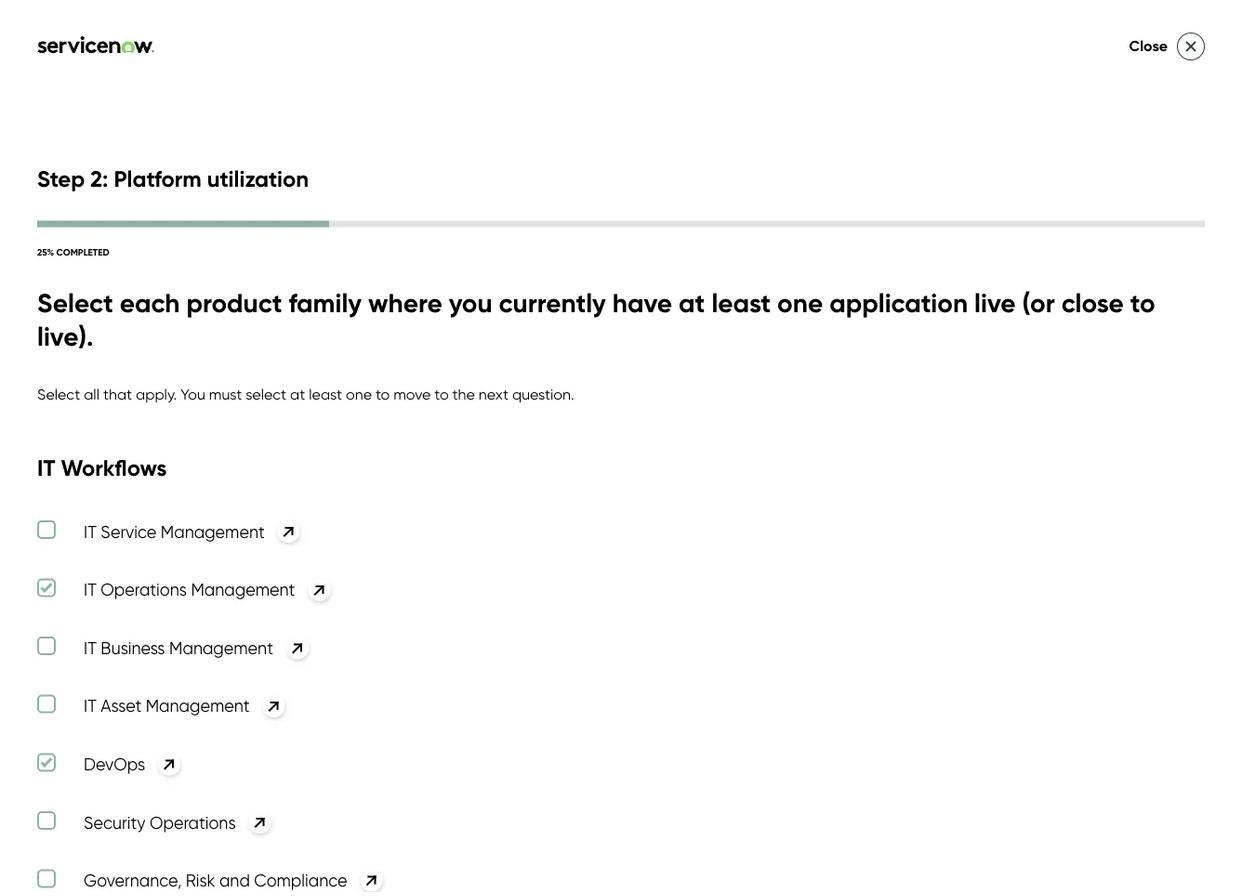 Task type: vqa. For each thing, say whether or not it's contained in the screenshot.
leftmost least
yes



Task type: locate. For each thing, give the bounding box(es) containing it.
0 horizontal spatial least
[[309, 385, 342, 403]]

management down us
[[146, 696, 250, 717]]

to left the
[[435, 385, 449, 403]]

governance, risk and compliance
[[84, 871, 347, 891]]

1 vertical spatial operations
[[150, 813, 236, 833]]

risk
[[186, 871, 215, 891]]

connect with us
[[37, 666, 155, 684]]

at
[[679, 287, 705, 319], [290, 385, 305, 403]]

0 vertical spatial platform
[[114, 165, 202, 193]]

1 vertical spatial one
[[346, 385, 372, 403]]

25% completed
[[37, 246, 109, 258]]

select inside select each product family where you currently have at least one application live (or close to live).
[[37, 287, 113, 319]]

and right terms
[[70, 832, 90, 845]]

statement
[[311, 832, 364, 845]]

you
[[181, 385, 205, 403]]

with left us
[[104, 666, 135, 684]]

step 2: platform utilization
[[37, 165, 309, 193]]

select for select each product family where you currently have at least one application live (or close to live).
[[37, 287, 113, 319]]

asset
[[101, 696, 141, 717]]

2:
[[90, 165, 108, 193]]

to left move
[[376, 385, 390, 403]]

1 vertical spatial platform
[[1074, 204, 1242, 259]]

one inside select each product family where you currently have at least one application live (or close to live).
[[778, 287, 823, 319]]

0 vertical spatial one
[[778, 287, 823, 319]]

0 vertical spatial select
[[37, 287, 113, 319]]

0 vertical spatial at
[[679, 287, 705, 319]]

0 horizontal spatial at
[[290, 385, 305, 403]]

1 horizontal spatial one
[[778, 287, 823, 319]]

it for it business management
[[84, 638, 97, 658]]

management
[[161, 522, 265, 542], [191, 580, 295, 600], [169, 638, 273, 658], [146, 696, 250, 717]]

1 vertical spatial least
[[309, 385, 342, 403]]

close
[[1129, 37, 1168, 55]]

the world works with servicenow™
[[172, 792, 407, 810]]

1 vertical spatial select
[[37, 385, 80, 403]]

terms and conditions
[[37, 832, 146, 845]]

to right close
[[1131, 287, 1156, 319]]

and
[[70, 832, 90, 845], [219, 871, 250, 891]]

to
[[1131, 287, 1156, 319], [376, 385, 390, 403], [435, 385, 449, 403]]

management down "it operations management"
[[169, 638, 273, 658]]

linkedin image
[[45, 709, 66, 730]]

at right have
[[679, 287, 705, 319]]

select
[[37, 287, 113, 319], [37, 385, 80, 403]]

apply.
[[136, 385, 177, 403]]

it service management
[[84, 522, 265, 542]]

servicenow platform
[[821, 204, 1242, 317]]

operations down the
[[150, 813, 236, 833]]

1 horizontal spatial and
[[219, 871, 250, 891]]

0 vertical spatial and
[[70, 832, 90, 845]]

it asset management
[[84, 696, 250, 717]]

1 horizontal spatial least
[[712, 287, 771, 319]]

0 vertical spatial with
[[104, 666, 135, 684]]

facebook image
[[278, 709, 299, 730]]

operations up the business
[[101, 580, 187, 600]]

0 horizontal spatial and
[[70, 832, 90, 845]]

service
[[101, 522, 157, 542]]

1 horizontal spatial to
[[435, 385, 449, 403]]

with
[[104, 666, 135, 684], [286, 792, 316, 810]]

platform inside "servicenow platform"
[[1074, 204, 1242, 259]]

operations
[[101, 580, 187, 600], [150, 813, 236, 833]]

platform
[[114, 165, 202, 193], [1074, 204, 1242, 259]]

next
[[479, 385, 509, 403]]

workflows
[[61, 454, 167, 482]]

privacy statement
[[272, 832, 364, 845]]

1 horizontal spatial at
[[679, 287, 705, 319]]

0 vertical spatial least
[[712, 287, 771, 319]]

management up it business management
[[191, 580, 295, 600]]

youtube image
[[201, 709, 222, 730]]

it workflows
[[37, 454, 167, 482]]

with right the works
[[286, 792, 316, 810]]

family
[[289, 287, 362, 319]]

25%
[[37, 246, 54, 258]]

where
[[368, 287, 442, 319]]

1 horizontal spatial platform
[[1074, 204, 1242, 259]]

management up "it operations management"
[[161, 522, 265, 542]]

least
[[712, 287, 771, 319], [309, 385, 342, 403]]

at right select
[[290, 385, 305, 403]]

it
[[37, 454, 55, 482], [84, 522, 97, 542], [84, 580, 97, 600], [84, 638, 97, 658], [84, 696, 97, 717]]

servicenow
[[821, 204, 1063, 259]]

it for it asset management
[[84, 696, 97, 717]]

management for it business management
[[169, 638, 273, 658]]

live
[[975, 287, 1016, 319]]

0 horizontal spatial platform
[[114, 165, 202, 193]]

0 horizontal spatial one
[[346, 385, 372, 403]]

currently
[[499, 287, 606, 319]]

security
[[84, 813, 146, 833]]

1 select from the top
[[37, 287, 113, 319]]

1 horizontal spatial with
[[286, 792, 316, 810]]

it for it operations management
[[84, 580, 97, 600]]

select up live).
[[37, 287, 113, 319]]

terms
[[37, 832, 67, 845]]

0 vertical spatial operations
[[101, 580, 187, 600]]

2 select from the top
[[37, 385, 80, 403]]

to inside select each product family where you currently have at least one application live (or close to live).
[[1131, 287, 1156, 319]]

management for it service management
[[161, 522, 265, 542]]

servicenow™
[[320, 792, 407, 810]]

and right risk
[[219, 871, 250, 891]]

select left all
[[37, 385, 80, 403]]

conditions
[[93, 832, 146, 845]]

one
[[778, 287, 823, 319], [346, 385, 372, 403]]

security operations
[[84, 813, 236, 833]]

completed
[[56, 246, 109, 258]]

the
[[172, 792, 197, 810]]

2 horizontal spatial to
[[1131, 287, 1156, 319]]

gdpr
[[194, 832, 224, 845]]

have
[[613, 287, 672, 319]]

terms and conditions link
[[37, 832, 146, 845]]



Task type: describe. For each thing, give the bounding box(es) containing it.
1 vertical spatial and
[[219, 871, 250, 891]]

live).
[[37, 320, 94, 353]]

1 vertical spatial at
[[290, 385, 305, 403]]

privacy
[[272, 832, 309, 845]]

utilization
[[207, 165, 309, 193]]

the
[[452, 385, 475, 403]]

works
[[243, 792, 283, 810]]

it business management
[[84, 638, 273, 658]]

it for it service management
[[84, 522, 97, 542]]

you
[[449, 287, 493, 319]]

0 horizontal spatial with
[[104, 666, 135, 684]]

0 horizontal spatial to
[[376, 385, 390, 403]]

management for it operations management
[[191, 580, 295, 600]]

connect
[[37, 666, 99, 684]]

devops
[[84, 754, 145, 775]]

it operations management
[[84, 580, 295, 600]]

select
[[246, 385, 287, 403]]

us
[[139, 666, 155, 684]]

business
[[101, 638, 165, 658]]

world
[[201, 792, 240, 810]]

compliance
[[254, 871, 347, 891]]

move
[[394, 385, 431, 403]]

1 vertical spatial with
[[286, 792, 316, 810]]

it for it workflows
[[37, 454, 55, 482]]

must
[[209, 385, 242, 403]]

governance,
[[84, 871, 182, 891]]

twitter image
[[123, 709, 144, 730]]

select for select all that apply. you must select at least one to move to the next question.
[[37, 385, 80, 403]]

at inside select each product family where you currently have at least one application live (or close to live).
[[679, 287, 705, 319]]

step
[[37, 165, 85, 193]]

all
[[84, 385, 99, 403]]

that
[[103, 385, 132, 403]]

operations for security
[[150, 813, 236, 833]]

least inside select each product family where you currently have at least one application live (or close to live).
[[712, 287, 771, 319]]

product
[[186, 287, 282, 319]]

close
[[1062, 287, 1124, 319]]

select each product family where you currently have at least one application live (or close to live).
[[37, 287, 1156, 353]]

each
[[120, 287, 180, 319]]

(or
[[1023, 287, 1055, 319]]

operations for it
[[101, 580, 187, 600]]

management for it asset management
[[146, 696, 250, 717]]

application
[[830, 287, 968, 319]]

question.
[[512, 385, 574, 403]]

select all that apply. you must select at least one to move to the next question.
[[37, 385, 574, 403]]



